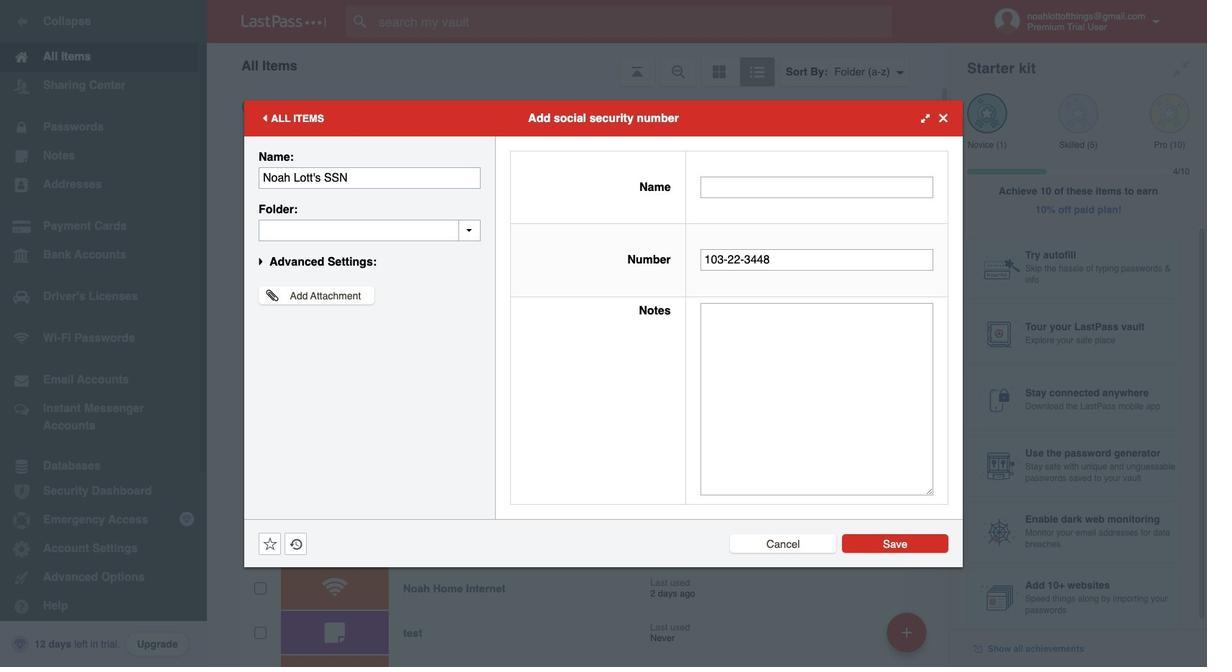 Task type: describe. For each thing, give the bounding box(es) containing it.
Search search field
[[346, 6, 921, 37]]

lastpass image
[[241, 15, 326, 28]]



Task type: locate. For each thing, give the bounding box(es) containing it.
new item image
[[902, 628, 912, 638]]

dialog
[[244, 100, 963, 567]]

search my vault text field
[[346, 6, 921, 37]]

None text field
[[259, 167, 481, 189], [700, 177, 934, 198], [259, 220, 481, 241], [700, 250, 934, 271], [259, 167, 481, 189], [700, 177, 934, 198], [259, 220, 481, 241], [700, 250, 934, 271]]

new item navigation
[[882, 609, 936, 668]]

vault options navigation
[[207, 43, 950, 86]]

main navigation navigation
[[0, 0, 207, 668]]

None text field
[[700, 303, 934, 496]]



Task type: vqa. For each thing, say whether or not it's contained in the screenshot.
New item 'image'
yes



